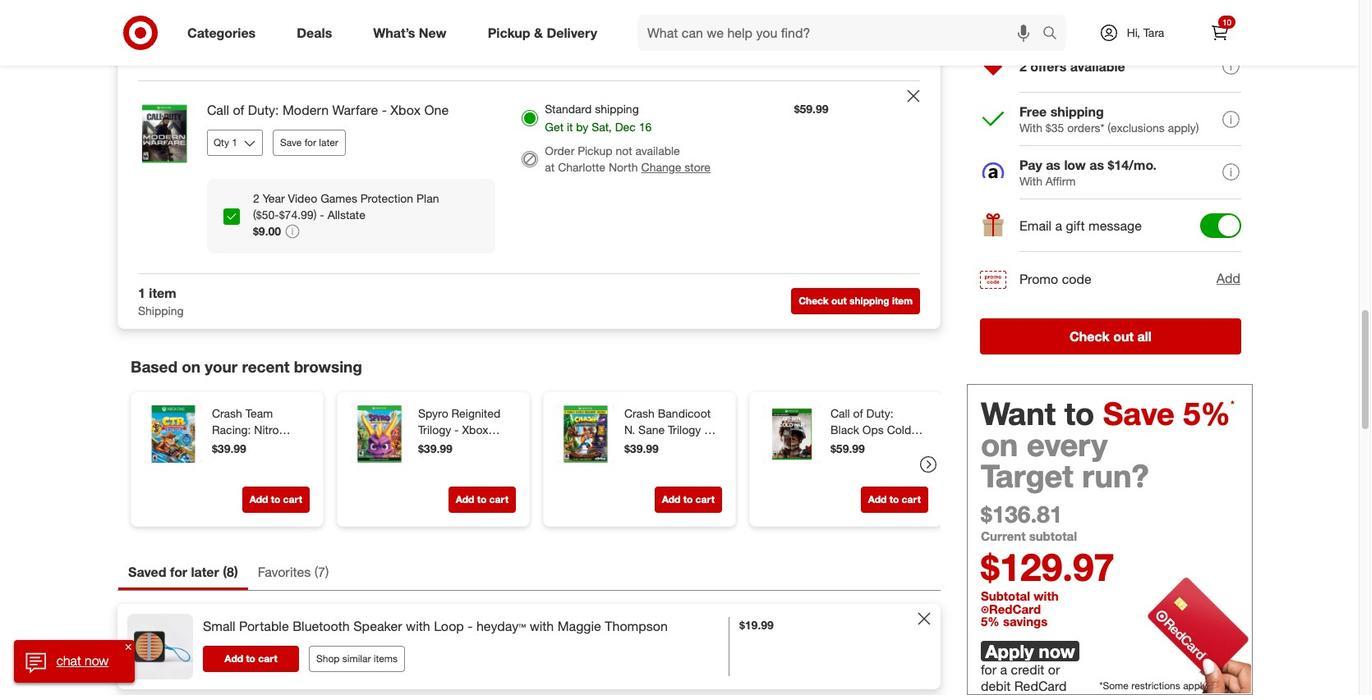 Task type: locate. For each thing, give the bounding box(es) containing it.
) right "favorites"
[[325, 564, 329, 581]]

later left 8
[[191, 564, 219, 581]]

check
[[799, 295, 829, 307], [1070, 328, 1110, 345]]

duty: inside 'link'
[[248, 102, 279, 118]]

- right warfare
[[382, 102, 387, 118]]

later inside button
[[319, 136, 338, 148]]

call for call of duty: modern warfare - xbox one
[[207, 102, 229, 118]]

2 $39.99 from the left
[[418, 442, 453, 456]]

0 horizontal spatial duty:
[[248, 102, 279, 118]]

redcard up "apply"
[[989, 603, 1041, 618]]

1 vertical spatial $59.99
[[831, 442, 865, 456]]

apply
[[985, 640, 1034, 663]]

0 horizontal spatial now
[[85, 653, 108, 670]]

- down bandicoot
[[704, 423, 709, 437]]

1 horizontal spatial )
[[325, 564, 329, 581]]

add inside $59.99 add to cart
[[868, 493, 887, 506]]

now for apply
[[1039, 640, 1075, 663]]

xbox inside crash team racing: nitro fueled - xbox one
[[258, 439, 284, 453]]

sane
[[638, 423, 665, 437]]

$59.99 inside cart item ready to fulfill group
[[794, 102, 829, 116]]

1 horizontal spatial duty:
[[866, 406, 894, 420]]

call up black
[[831, 406, 850, 420]]

0 horizontal spatial )
[[234, 564, 238, 581]]

shipping down "1"
[[138, 304, 184, 318]]

call inside call of duty: black ops cold war - xbox one/series x
[[831, 406, 850, 420]]

1 vertical spatial of
[[853, 406, 863, 420]]

delivery
[[547, 24, 597, 41]]

1 vertical spatial shipping
[[138, 304, 184, 318]]

$39.99 add to cart down reignited
[[418, 442, 509, 506]]

items
[[374, 653, 398, 666]]

0 horizontal spatial pickup
[[488, 24, 530, 41]]

1 horizontal spatial with
[[530, 619, 554, 636]]

add to cart button
[[242, 487, 310, 513], [448, 487, 516, 513], [655, 487, 722, 513], [861, 487, 928, 513], [203, 647, 299, 673]]

now inside button
[[85, 653, 108, 670]]

1 horizontal spatial $59.99
[[831, 442, 865, 456]]

on inside "on every target run?"
[[981, 426, 1018, 464]]

$136.81
[[981, 500, 1063, 529]]

add to cart button for crash team racing: nitro fueled - xbox one
[[242, 487, 310, 513]]

check out all button
[[980, 319, 1241, 355]]

available right offers on the right
[[1070, 59, 1125, 75]]

) left "favorites"
[[234, 564, 238, 581]]

add inside 'button'
[[1217, 271, 1241, 287]]

search button
[[1035, 15, 1075, 54]]

to down "crash bandicoot n. sane trilogy - xbox one" link
[[683, 493, 693, 506]]

2 horizontal spatial for
[[981, 662, 997, 679]]

0 vertical spatial 5%
[[1183, 395, 1231, 433]]

0 horizontal spatial save
[[280, 136, 302, 148]]

cart down crash team racing: nitro fueled - xbox one link
[[283, 493, 302, 506]]

None radio
[[522, 110, 538, 127]]

0 horizontal spatial $39.99
[[212, 442, 246, 456]]

crash up racing:
[[212, 406, 242, 420]]

2 for 2 year video games protection plan ($50-$74.99) - allstate
[[253, 191, 259, 205]]

$59.99
[[794, 102, 829, 116], [831, 442, 865, 456]]

1 horizontal spatial 2
[[1020, 59, 1027, 75]]

2 crash from the left
[[624, 406, 655, 420]]

1 vertical spatial redcard
[[1015, 679, 1067, 695]]

0 vertical spatial for
[[305, 136, 316, 148]]

for
[[305, 136, 316, 148], [170, 564, 187, 581], [981, 662, 997, 679]]

1 horizontal spatial available
[[1070, 59, 1125, 75]]

code
[[1062, 271, 1092, 287]]

what's
[[373, 24, 415, 41]]

later for saved for later ( 8 )
[[191, 564, 219, 581]]

pickup
[[488, 24, 530, 41], [578, 144, 613, 157]]

0 horizontal spatial as
[[1046, 157, 1061, 173]]

xbox inside call of duty: modern warfare - xbox one 'link'
[[391, 102, 421, 118]]

trilogy inside crash bandicoot n. sane trilogy - xbox one
[[668, 423, 701, 437]]

1 horizontal spatial call
[[831, 406, 850, 420]]

xbox down nitro
[[258, 439, 284, 453]]

- inside spyro reignited trilogy - xbox one
[[454, 423, 459, 437]]

add to cart button down "spyro reignited trilogy - xbox one" link
[[448, 487, 516, 513]]

crash bandicoot n. sane trilogy - xbox one image
[[557, 406, 615, 463], [557, 406, 615, 463]]

on every target run?
[[981, 426, 1149, 495]]

your
[[205, 358, 238, 377]]

for right saved
[[170, 564, 187, 581]]

0 horizontal spatial shipping
[[595, 102, 639, 116]]

email
[[1020, 218, 1052, 234]]

shipping inside standard shipping get it by sat, dec 16
[[595, 102, 639, 116]]

cart for call of duty: black ops cold war - xbox one/series x
[[902, 493, 921, 506]]

$39.99 down sane
[[624, 442, 659, 456]]

- right loop
[[468, 619, 473, 636]]

0 horizontal spatial $39.99 add to cart
[[212, 442, 302, 506]]

dec
[[615, 120, 636, 134]]

0 vertical spatial with
[[1020, 121, 1043, 135]]

- down games
[[320, 208, 324, 222]]

1 vertical spatial check
[[1070, 328, 1110, 345]]

0 horizontal spatial a
[[1000, 662, 1007, 679]]

2 year video games protection plan ($50-$74.99) - allstate
[[253, 191, 439, 222]]

a left credit
[[1000, 662, 1007, 679]]

0 horizontal spatial 5%
[[981, 615, 1000, 630]]

0 vertical spatial call
[[207, 102, 229, 118]]

1 vertical spatial duty:
[[866, 406, 894, 420]]

1 horizontal spatial later
[[319, 136, 338, 148]]

chat now
[[56, 653, 108, 670]]

restrictions
[[1132, 680, 1181, 692]]

- inside 2 year video games protection plan ($50-$74.99) - allstate
[[320, 208, 324, 222]]

spyro reignited trilogy - xbox one link
[[418, 406, 513, 453]]

0 vertical spatial duty:
[[248, 102, 279, 118]]

- down nitro
[[250, 439, 254, 453]]

trilogy down spyro
[[418, 423, 451, 437]]

duty:
[[248, 102, 279, 118], [866, 406, 894, 420]]

to down portable
[[246, 654, 255, 666]]

cart down call of duty: black ops cold war - xbox one/series x link
[[902, 493, 921, 506]]

1 horizontal spatial on
[[981, 426, 1018, 464]]

allstate
[[328, 208, 366, 222]]

$59.99 inside $59.99 add to cart
[[831, 442, 865, 456]]

0 horizontal spatial of
[[233, 102, 244, 118]]

as
[[1046, 157, 1061, 173], [1090, 157, 1104, 173]]

crash team racing: nitro fueled - xbox one image
[[145, 406, 202, 463], [145, 406, 202, 463]]

now down savings
[[1039, 640, 1075, 663]]

as right low on the top right
[[1090, 157, 1104, 173]]

0 vertical spatial save
[[280, 136, 302, 148]]

3 $39.99 from the left
[[624, 442, 659, 456]]

1 horizontal spatial trilogy
[[668, 423, 701, 437]]

$39.99 down racing:
[[212, 442, 246, 456]]

to down "spyro reignited trilogy - xbox one" link
[[477, 493, 487, 506]]

spyro
[[418, 406, 448, 420]]

add for crash team racing: nitro fueled - xbox one
[[249, 493, 268, 506]]

xbox right warfare
[[391, 102, 421, 118]]

want
[[981, 395, 1056, 433]]

1 horizontal spatial out
[[1113, 328, 1134, 345]]

1 vertical spatial on
[[981, 426, 1018, 464]]

0 horizontal spatial later
[[191, 564, 219, 581]]

0 vertical spatial check
[[799, 295, 829, 307]]

0 horizontal spatial check
[[799, 295, 829, 307]]

categories link
[[173, 15, 276, 51]]

add to cart button down "crash bandicoot n. sane trilogy - xbox one" link
[[655, 487, 722, 513]]

1 vertical spatial 5%
[[981, 615, 1000, 630]]

*some restrictions apply.
[[1099, 680, 1209, 692]]

0 horizontal spatial available
[[636, 144, 680, 157]]

shop
[[316, 653, 340, 666]]

$39.99 down spyro
[[418, 442, 453, 456]]

low
[[1064, 157, 1086, 173]]

ops
[[863, 423, 884, 437]]

2 left year
[[253, 191, 259, 205]]

1 horizontal spatial $39.99 add to cart
[[418, 442, 509, 506]]

now for chat
[[85, 653, 108, 670]]

save up run?
[[1103, 395, 1175, 433]]

shipping down 'categories' on the left
[[174, 43, 239, 62]]

affirm image
[[982, 162, 1004, 178]]

1 horizontal spatial for
[[305, 136, 316, 148]]

item
[[546, 609, 568, 623]]

shop similar items
[[316, 653, 398, 666]]

one inside crash bandicoot n. sane trilogy - xbox one
[[654, 439, 675, 453]]

deals link
[[283, 15, 353, 51]]

$39.99 add to cart for fueled
[[212, 442, 302, 506]]

to
[[1065, 395, 1095, 433], [271, 493, 280, 506], [477, 493, 487, 506], [683, 493, 693, 506], [890, 493, 899, 506], [663, 609, 673, 623], [246, 654, 255, 666]]

small portable bluetooth speaker with loop - heyday™ with maggie thompson
[[203, 619, 668, 636]]

1 vertical spatial for
[[170, 564, 187, 581]]

1 vertical spatial with
[[1020, 174, 1043, 188]]

)
[[234, 564, 238, 581], [325, 564, 329, 581]]

- inside crash bandicoot n. sane trilogy - xbox one
[[704, 423, 709, 437]]

2 offers available
[[1020, 59, 1125, 75]]

with up savings
[[1034, 589, 1059, 604]]

now inside apply now for a credit or debit redcard
[[1039, 640, 1075, 663]]

0 horizontal spatial call
[[207, 102, 229, 118]]

1 vertical spatial save
[[1103, 395, 1175, 433]]

1 vertical spatial 2
[[253, 191, 259, 205]]

$39.99
[[212, 442, 246, 456], [418, 442, 453, 456], [624, 442, 659, 456]]

xbox down n. at the left bottom of the page
[[624, 439, 651, 453]]

duty: up ops
[[866, 406, 894, 420]]

small portable bluetooth speaker with loop - heyday&#8482; with maggie thompson image
[[127, 615, 193, 681]]

0 horizontal spatial $59.99
[[794, 102, 829, 116]]

free
[[1020, 103, 1047, 120]]

with down 'free'
[[1020, 121, 1043, 135]]

2 trilogy from the left
[[668, 423, 701, 437]]

1 horizontal spatial crash
[[624, 406, 655, 420]]

one down spyro
[[418, 439, 440, 453]]

to down crash team racing: nitro fueled - xbox one link
[[271, 493, 280, 506]]

1 horizontal spatial check
[[1070, 328, 1110, 345]]

1 horizontal spatial now
[[1039, 640, 1075, 663]]

$39.99 for racing:
[[212, 442, 246, 456]]

1 horizontal spatial as
[[1090, 157, 1104, 173]]

with down pay
[[1020, 174, 1043, 188]]

0 horizontal spatial item
[[149, 285, 176, 301]]

affirm image
[[980, 160, 1006, 186]]

order
[[545, 144, 575, 157]]

message
[[1089, 218, 1142, 234]]

n.
[[624, 423, 635, 437]]

1 horizontal spatial of
[[853, 406, 863, 420]]

2 horizontal spatial $39.99 add to cart
[[624, 442, 715, 506]]

crash inside crash bandicoot n. sane trilogy - xbox one
[[624, 406, 655, 420]]

one down fueled
[[212, 456, 233, 470]]

2
[[1020, 59, 1027, 75], [253, 191, 259, 205]]

1 horizontal spatial 5%
[[1183, 395, 1231, 433]]

cart down "spyro reignited trilogy - xbox one" link
[[489, 493, 509, 506]]

check inside button
[[1070, 328, 1110, 345]]

xbox inside crash bandicoot n. sane trilogy - xbox one
[[624, 439, 651, 453]]

1 horizontal spatial pickup
[[578, 144, 613, 157]]

call of duty: black ops cold war - xbox one/series x image
[[763, 406, 821, 463], [763, 406, 821, 463]]

2 inside button
[[1020, 59, 1027, 75]]

similar
[[342, 653, 371, 666]]

available
[[1070, 59, 1125, 75], [636, 144, 680, 157]]

cart inside $59.99 add to cart
[[902, 493, 921, 506]]

with left loop
[[406, 619, 430, 636]]

5%
[[1183, 395, 1231, 433], [981, 615, 1000, 630]]

1 horizontal spatial item
[[892, 295, 913, 307]]

$59.99 for $59.99 add to cart
[[831, 442, 865, 456]]

1 item shipping
[[138, 285, 184, 318]]

1 vertical spatial out
[[1113, 328, 1134, 345]]

2 inside 2 year video games protection plan ($50-$74.99) - allstate
[[253, 191, 259, 205]]

1 horizontal spatial a
[[1055, 218, 1062, 234]]

add to cart
[[225, 654, 277, 666]]

of inside call of duty: black ops cold war - xbox one/series x
[[853, 406, 863, 420]]

xbox inside spyro reignited trilogy - xbox one
[[462, 423, 488, 437]]

$59.99 down what can we help you find? suggestions appear below 'search field'
[[794, 102, 829, 116]]

- down reignited
[[454, 423, 459, 437]]

0 vertical spatial later
[[319, 136, 338, 148]]

save inside button
[[280, 136, 302, 148]]

cart down "crash bandicoot n. sane trilogy - xbox one" link
[[696, 493, 715, 506]]

2 horizontal spatial shipping
[[1051, 103, 1104, 120]]

add to cart button inside small portable bluetooth speaker with loop - heyday™ with maggie thompson list item
[[203, 647, 299, 673]]

0 horizontal spatial crash
[[212, 406, 242, 420]]

0 vertical spatial of
[[233, 102, 244, 118]]

to inside list item
[[246, 654, 255, 666]]

check for check out shipping item
[[799, 295, 829, 307]]

duty: inside call of duty: black ops cold war - xbox one/series x
[[866, 406, 894, 420]]

$39.99 add to cart down sane
[[624, 442, 715, 506]]

0 vertical spatial available
[[1070, 59, 1125, 75]]

updated
[[616, 609, 659, 623]]

for down the modern in the left of the page
[[305, 136, 316, 148]]

call right call of duty: modern warfare - xbox one image
[[207, 102, 229, 118]]

one for crash team racing: nitro fueled - xbox one
[[212, 456, 233, 470]]

1 with from the top
[[1020, 121, 1043, 135]]

$129.97
[[981, 545, 1115, 591]]

later down the call of duty: modern warfare - xbox one
[[319, 136, 338, 148]]

add to cart button down crash team racing: nitro fueled - xbox one link
[[242, 487, 310, 513]]

add to cart button down portable
[[203, 647, 299, 673]]

0 horizontal spatial out
[[831, 295, 847, 307]]

on left your
[[182, 358, 200, 377]]

one inside crash team racing: nitro fueled - xbox one
[[212, 456, 233, 470]]

xbox inside call of duty: black ops cold war - xbox one/series x
[[862, 439, 888, 453]]

small portable bluetooth speaker with loop - heyday™ with maggie thompson list item
[[117, 605, 941, 691]]

pickup left &
[[488, 24, 530, 41]]

0 horizontal spatial trilogy
[[418, 423, 451, 437]]

of up black
[[853, 406, 863, 420]]

duty: left the modern in the left of the page
[[248, 102, 279, 118]]

2 vertical spatial for
[[981, 662, 997, 679]]

3 $39.99 add to cart from the left
[[624, 442, 715, 506]]

call inside 'link'
[[207, 102, 229, 118]]

2 for 2 offers available
[[1020, 59, 1027, 75]]

2 horizontal spatial $39.99
[[624, 442, 659, 456]]

2 with from the top
[[1020, 174, 1043, 188]]

crash
[[212, 406, 242, 420], [624, 406, 655, 420]]

0 horizontal spatial on
[[182, 358, 200, 377]]

one inside 'link'
[[424, 102, 449, 118]]

$59.99 down black
[[831, 442, 865, 456]]

8
[[227, 564, 234, 581]]

0 horizontal spatial 2
[[253, 191, 259, 205]]

deals
[[297, 24, 332, 41]]

out inside button
[[1113, 328, 1134, 345]]

of left the modern in the left of the page
[[233, 102, 244, 118]]

a left gift
[[1055, 218, 1062, 234]]

available inside order pickup not available at charlotte north change store
[[636, 144, 680, 157]]

( up small
[[223, 564, 227, 581]]

shipping
[[174, 43, 239, 62], [138, 304, 184, 318]]

a
[[1055, 218, 1062, 234], [1000, 662, 1007, 679]]

favorites ( 7 )
[[258, 564, 329, 581]]

1 vertical spatial pickup
[[578, 144, 613, 157]]

trilogy down bandicoot
[[668, 423, 701, 437]]

2 $39.99 add to cart from the left
[[418, 442, 509, 506]]

1 horizontal spatial (
[[314, 564, 318, 581]]

2 left offers on the right
[[1020, 59, 1027, 75]]

now right the 'chat'
[[85, 653, 108, 670]]

save down the modern in the left of the page
[[280, 136, 302, 148]]

$19.99
[[739, 619, 774, 633]]

add to cart button down x
[[861, 487, 928, 513]]

0 horizontal spatial for
[[170, 564, 187, 581]]

out inside button
[[831, 295, 847, 307]]

1 vertical spatial later
[[191, 564, 219, 581]]

to down x
[[890, 493, 899, 506]]

spyro reignited trilogy - xbox one image
[[351, 406, 408, 463], [351, 406, 408, 463]]

crash inside crash team racing: nitro fueled - xbox one
[[212, 406, 242, 420]]

shipping inside button
[[850, 295, 890, 307]]

1 crash from the left
[[212, 406, 242, 420]]

promo
[[1020, 271, 1058, 287]]

1 vertical spatial available
[[636, 144, 680, 157]]

$59.99 add to cart
[[831, 442, 921, 506]]

as up affirm
[[1046, 157, 1061, 173]]

1 $39.99 add to cart from the left
[[212, 442, 302, 506]]

0 vertical spatial redcard
[[989, 603, 1041, 618]]

redcard inside apply now for a credit or debit redcard
[[1015, 679, 1067, 695]]

call for call of duty: black ops cold war - xbox one/series x
[[831, 406, 850, 420]]

( right "favorites"
[[314, 564, 318, 581]]

one/series
[[831, 456, 888, 470]]

one for call of duty: modern warfare - xbox one
[[424, 102, 449, 118]]

0 vertical spatial $59.99
[[794, 102, 829, 116]]

later for save for later
[[319, 136, 338, 148]]

crash for racing:
[[212, 406, 242, 420]]

1 vertical spatial a
[[1000, 662, 1007, 679]]

it
[[567, 120, 573, 134]]

xbox down reignited
[[462, 423, 488, 437]]

year
[[263, 191, 285, 205]]

for inside button
[[305, 136, 316, 148]]

one down new
[[424, 102, 449, 118]]

redcard down apply now button
[[1015, 679, 1067, 695]]

at
[[545, 160, 555, 174]]

with left maggie on the bottom of page
[[530, 619, 554, 636]]

browsing
[[294, 358, 362, 377]]

crash up n. at the left bottom of the page
[[624, 406, 655, 420]]

call
[[207, 102, 229, 118], [831, 406, 850, 420]]

crash for n.
[[624, 406, 655, 420]]

0 vertical spatial 2
[[1020, 59, 1027, 75]]

1 horizontal spatial $39.99
[[418, 442, 453, 456]]

check out all
[[1070, 328, 1152, 345]]

on left the every
[[981, 426, 1018, 464]]

pickup up charlotte
[[578, 144, 613, 157]]

shipping for free shipping
[[1051, 103, 1104, 120]]

duty: for modern
[[248, 102, 279, 118]]

for left credit
[[981, 662, 997, 679]]

- right the war
[[854, 439, 858, 453]]

0 horizontal spatial (
[[223, 564, 227, 581]]

item inside button
[[892, 295, 913, 307]]

available inside 2 offers available button
[[1070, 59, 1125, 75]]

cart for crash team racing: nitro fueled - xbox one
[[283, 493, 302, 506]]

2 as from the left
[[1090, 157, 1104, 173]]

xbox down ops
[[862, 439, 888, 453]]

available up change
[[636, 144, 680, 157]]

$39.99 add to cart down nitro
[[212, 442, 302, 506]]

to right want
[[1065, 395, 1095, 433]]

get
[[545, 120, 564, 134]]

with inside pay as low as $14/mo. with affirm
[[1020, 174, 1043, 188]]

shipping inside free shipping with $35 orders* (exclusions apply)
[[1051, 103, 1104, 120]]

1 vertical spatial call
[[831, 406, 850, 420]]

1 horizontal spatial shipping
[[850, 295, 890, 307]]

check inside button
[[799, 295, 829, 307]]

1 trilogy from the left
[[418, 423, 451, 437]]

cart down portable
[[258, 654, 277, 666]]

10 link
[[1202, 15, 1238, 51]]

0 vertical spatial out
[[831, 295, 847, 307]]

$39.99 add to cart for trilogy
[[624, 442, 715, 506]]

0 horizontal spatial with
[[406, 619, 430, 636]]

1 $39.99 from the left
[[212, 442, 246, 456]]

one down sane
[[654, 439, 675, 453]]

cart item ready to fulfill group
[[118, 81, 940, 273]]

of inside 'link'
[[233, 102, 244, 118]]



Task type: describe. For each thing, give the bounding box(es) containing it.
pay as low as $14/mo. with affirm
[[1020, 157, 1157, 188]]

$59.99 for $59.99
[[794, 102, 829, 116]]

for inside apply now for a credit or debit redcard
[[981, 662, 997, 679]]

1 horizontal spatial save
[[1103, 395, 1175, 433]]

(exclusions
[[1108, 121, 1165, 135]]

- inside crash team racing: nitro fueled - xbox one
[[250, 439, 254, 453]]

spyro reignited trilogy - xbox one
[[418, 406, 501, 453]]

tara
[[1144, 25, 1165, 39]]

chat
[[56, 653, 81, 670]]

change store button
[[641, 159, 711, 176]]

1 as from the left
[[1046, 157, 1061, 173]]

savings
[[1003, 615, 1048, 630]]

out for shipping
[[831, 295, 847, 307]]

add to cart button for crash bandicoot n. sane trilogy - xbox one
[[655, 487, 722, 513]]

cart inside 'button'
[[258, 654, 277, 666]]

offers
[[1031, 59, 1067, 75]]

add inside small portable bluetooth speaker with loop - heyday™ with maggie thompson list item
[[225, 654, 243, 666]]

orders*
[[1067, 121, 1105, 135]]

to inside $59.99 add to cart
[[890, 493, 899, 506]]

call of duty: modern warfare - xbox one link
[[207, 101, 496, 120]]

new
[[419, 24, 447, 41]]

for for saved
[[170, 564, 187, 581]]

pickup & delivery
[[488, 24, 597, 41]]

- inside call of duty: black ops cold war - xbox one/series x
[[854, 439, 858, 453]]

maggie
[[558, 619, 601, 636]]

out for all
[[1113, 328, 1134, 345]]

what's new link
[[359, 15, 467, 51]]

xbox for crash bandicoot n. sane trilogy - xbox one
[[624, 439, 651, 453]]

affirm
[[1046, 174, 1076, 188]]

promo code
[[1020, 271, 1092, 287]]

search
[[1035, 26, 1075, 42]]

trilogy inside spyro reignited trilogy - xbox one
[[418, 423, 451, 437]]

add for call of duty: black ops cold war - xbox one/series x
[[868, 493, 887, 506]]

cart for crash bandicoot n. sane trilogy - xbox one
[[696, 493, 715, 506]]

black
[[831, 423, 859, 437]]

$74.99)
[[279, 208, 317, 222]]

check out shipping item
[[799, 295, 913, 307]]

- inside list item
[[468, 619, 473, 636]]

every
[[1027, 426, 1108, 464]]

0 vertical spatial a
[[1055, 218, 1062, 234]]

($50-
[[253, 208, 279, 222]]

1.
[[676, 609, 686, 623]]

based on your recent browsing
[[131, 358, 362, 377]]

2 horizontal spatial with
[[1034, 589, 1059, 604]]

none radio inside cart item ready to fulfill group
[[522, 110, 538, 127]]

loop
[[434, 619, 464, 636]]

gift
[[1066, 218, 1085, 234]]

of for call of duty: black ops cold war - xbox one/series x
[[853, 406, 863, 420]]

2 ) from the left
[[325, 564, 329, 581]]

crash bandicoot n. sane trilogy - xbox one link
[[624, 406, 719, 453]]

*
[[1231, 398, 1235, 411]]

crash team racing: nitro fueled - xbox one link
[[212, 406, 306, 470]]

call of duty: modern warfare - xbox one
[[207, 102, 449, 118]]

add for spyro reignited trilogy - xbox one
[[456, 493, 474, 506]]

email a gift message
[[1020, 218, 1142, 234]]

add to cart button for spyro reignited trilogy - xbox one
[[448, 487, 516, 513]]

add button
[[1216, 269, 1241, 289]]

chat now dialog
[[14, 641, 135, 684]]

✕ button
[[122, 641, 135, 654]]

x
[[892, 456, 899, 470]]

games
[[321, 191, 357, 205]]

racing:
[[212, 423, 251, 437]]

north
[[609, 160, 638, 174]]

1
[[138, 285, 145, 301]]

pay
[[1020, 157, 1042, 173]]

save for later
[[280, 136, 338, 148]]

$39.99 for n.
[[624, 442, 659, 456]]

one inside spyro reignited trilogy - xbox one
[[418, 439, 440, 453]]

store
[[685, 160, 711, 174]]

not available radio
[[522, 151, 538, 167]]

nitro
[[254, 423, 279, 437]]

with inside free shipping with $35 orders* (exclusions apply)
[[1020, 121, 1043, 135]]

subtotal
[[981, 589, 1030, 604]]

xbox for call of duty: modern warfare - xbox one
[[391, 102, 421, 118]]

run?
[[1082, 457, 1149, 495]]

item inside the 1 item shipping
[[149, 285, 176, 301]]

cold
[[887, 423, 911, 437]]

video
[[288, 191, 317, 205]]

subtotal with
[[981, 589, 1062, 604]]

pickup inside order pickup not available at charlotte north change store
[[578, 144, 613, 157]]

*some
[[1099, 680, 1129, 692]]

2 ( from the left
[[314, 564, 318, 581]]

check for check out all
[[1070, 328, 1110, 345]]

1 ( from the left
[[223, 564, 227, 581]]

0 vertical spatial shipping
[[174, 43, 239, 62]]

small portable bluetooth speaker with loop - heyday™ with maggie thompson link
[[203, 618, 668, 637]]

protection
[[361, 191, 413, 205]]

speaker
[[353, 619, 402, 636]]

a inside apply now for a credit or debit redcard
[[1000, 662, 1007, 679]]

$14/mo.
[[1108, 157, 1157, 173]]

current
[[981, 529, 1026, 545]]

✕
[[125, 643, 131, 652]]

change
[[641, 160, 682, 174]]

not
[[616, 144, 632, 157]]

shop similar items button
[[309, 647, 405, 673]]

plan
[[417, 191, 439, 205]]

of for call of duty: modern warfare - xbox one
[[233, 102, 244, 118]]

0 vertical spatial pickup
[[488, 24, 530, 41]]

call of duty: modern warfare - xbox one image
[[131, 101, 197, 167]]

What can we help you find? suggestions appear below search field
[[638, 15, 1047, 51]]

debit
[[981, 679, 1011, 695]]

5% savings
[[981, 615, 1048, 630]]

cart for spyro reignited trilogy - xbox one
[[489, 493, 509, 506]]

saved
[[128, 564, 166, 581]]

2 offers available button
[[980, 41, 1241, 93]]

add to cart button for call of duty: black ops cold war - xbox one/series x
[[861, 487, 928, 513]]

modern
[[283, 102, 329, 118]]

Service plan for Call of Duty: Modern Warfare - Xbox One checkbox
[[223, 209, 240, 225]]

7
[[318, 564, 325, 581]]

credit
[[1011, 662, 1045, 679]]

duty: for black
[[866, 406, 894, 420]]

order pickup not available at charlotte north change store
[[545, 144, 711, 174]]

bandicoot
[[658, 406, 711, 420]]

- inside 'link'
[[382, 102, 387, 118]]

heyday™
[[476, 619, 526, 636]]

1 ) from the left
[[234, 564, 238, 581]]

shipping for standard shipping
[[595, 102, 639, 116]]

crash bandicoot n. sane trilogy - xbox one
[[624, 406, 711, 453]]

portable
[[239, 619, 289, 636]]

add for crash bandicoot n. sane trilogy - xbox one
[[662, 493, 681, 506]]

$39.99 add to cart for xbox
[[418, 442, 509, 506]]

one for crash bandicoot n. sane trilogy - xbox one
[[654, 439, 675, 453]]

what's new
[[373, 24, 447, 41]]

pickup & delivery link
[[474, 15, 618, 51]]

want to save 5% *
[[981, 395, 1235, 433]]

thompson
[[605, 619, 668, 636]]

0 vertical spatial on
[[182, 358, 200, 377]]

$39.99 for trilogy
[[418, 442, 453, 456]]

for for save
[[305, 136, 316, 148]]

standard shipping get it by sat, dec 16
[[545, 102, 652, 134]]

16
[[639, 120, 652, 134]]

$136.81 current subtotal $129.97
[[981, 500, 1115, 591]]

chat now button
[[14, 641, 135, 684]]

based
[[131, 358, 177, 377]]

to left "1."
[[663, 609, 673, 623]]

xbox for crash team racing: nitro fueled - xbox one
[[258, 439, 284, 453]]



Task type: vqa. For each thing, say whether or not it's contained in the screenshot.
Standard shipping Get it by Sat, Dec 16 at top left
yes



